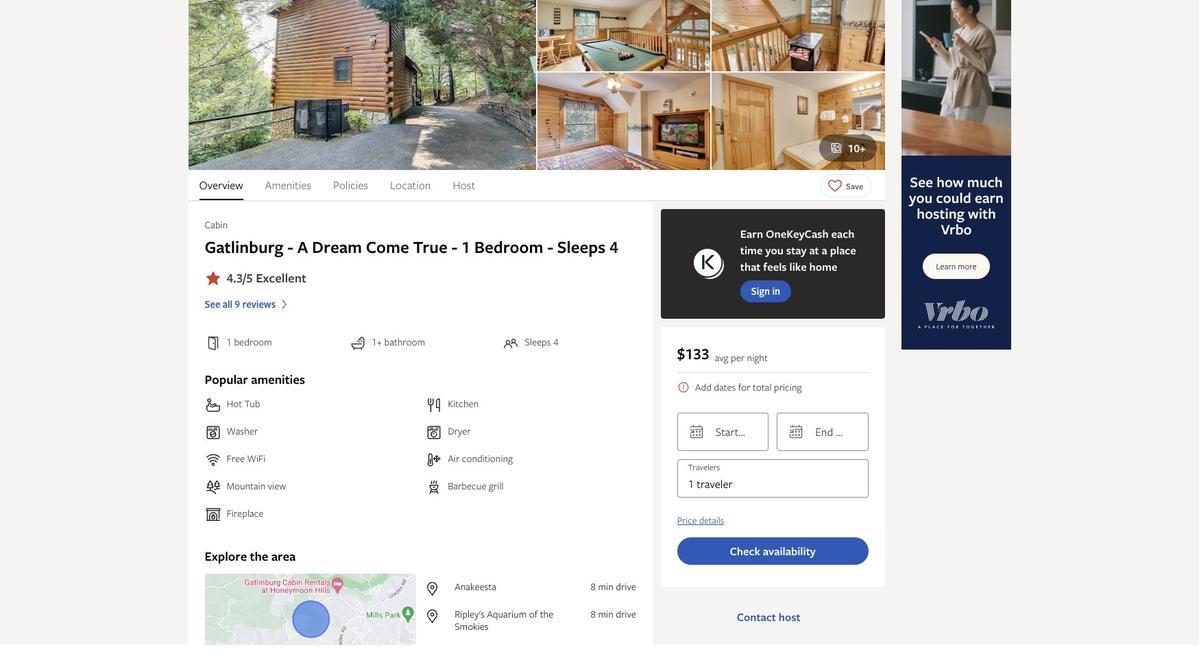 Task type: describe. For each thing, give the bounding box(es) containing it.
10+ button
[[820, 135, 877, 162]]

washer
[[227, 425, 258, 438]]

1+
[[372, 336, 382, 349]]

1 for 1 traveler
[[689, 477, 695, 492]]

dates
[[714, 381, 736, 394]]

feels
[[764, 259, 787, 274]]

details
[[700, 515, 725, 527]]

amenities
[[251, 371, 305, 388]]

8 for ripley's aquarium of the smokies
[[591, 608, 596, 621]]

$133 avg per night
[[678, 344, 768, 364]]

1 bedroom
[[227, 336, 272, 349]]

ripley's aquarium of the smokies
[[455, 608, 554, 633]]

earn onekeycash each time you stay at a place that feels like home
[[741, 226, 857, 274]]

save button
[[821, 174, 872, 197]]

come
[[366, 236, 409, 259]]

host link
[[453, 170, 475, 200]]

bathroom
[[385, 336, 425, 349]]

1 inside cabin gatlinburg - a dream come true - 1 bedroom - sleeps 4
[[462, 236, 471, 259]]

ripley's
[[455, 608, 485, 621]]

popular location image for ripley's aquarium of the smokies
[[425, 609, 449, 625]]

onekeycash
[[766, 226, 829, 242]]

per
[[731, 351, 745, 364]]

leading image
[[831, 142, 843, 154]]

air
[[448, 452, 460, 466]]

sign in link
[[741, 281, 792, 303]]

host
[[453, 178, 475, 193]]

amenities
[[265, 178, 311, 193]]

sleeps 4
[[525, 336, 559, 349]]

list containing anakeesta
[[425, 580, 637, 646]]

sign
[[752, 285, 770, 298]]

policies link
[[333, 170, 368, 200]]

drive for ripley's aquarium of the smokies
[[616, 608, 637, 621]]

mountain
[[227, 480, 266, 493]]

medium image
[[279, 298, 291, 311]]

in
[[773, 285, 781, 298]]

you
[[766, 243, 784, 258]]

bedroom
[[475, 236, 544, 259]]

cabin gatlinburg - a dream come true - 1 bedroom - sleeps 4
[[205, 218, 619, 259]]

total
[[753, 381, 772, 394]]

1 traveler button
[[678, 460, 869, 498]]

free wifi
[[227, 452, 266, 466]]

view
[[268, 480, 286, 493]]

9
[[235, 298, 240, 311]]

hot tub list item
[[205, 397, 415, 414]]

see all 9 reviews
[[205, 298, 276, 311]]

fireplace
[[227, 507, 264, 520]]

add
[[696, 381, 712, 394]]

1 traveler
[[689, 477, 733, 492]]

amenities link
[[265, 170, 311, 200]]

policies
[[333, 178, 368, 193]]

place
[[831, 243, 857, 258]]

overview
[[199, 178, 243, 193]]

sleeps inside cabin gatlinburg - a dream come true - 1 bedroom - sleeps 4
[[558, 236, 606, 259]]

8 min drive for ripley's aquarium of the smokies
[[591, 608, 637, 621]]

washer list item
[[205, 425, 415, 441]]

all
[[223, 298, 233, 311]]

mountain view list item
[[205, 480, 415, 496]]

aquarium
[[487, 608, 527, 621]]

sign in
[[752, 285, 781, 298]]

for
[[739, 381, 751, 394]]

drive for anakeesta
[[616, 580, 637, 594]]

small image
[[678, 382, 690, 394]]

contact
[[737, 610, 777, 625]]

explore the area
[[205, 548, 296, 565]]

dream
[[312, 236, 362, 259]]

0 horizontal spatial the
[[250, 548, 269, 565]]

4.3/5 excellent
[[227, 270, 307, 287]]

popular location image for anakeesta
[[425, 581, 449, 598]]

overview link
[[199, 170, 243, 200]]

kitchen list item
[[426, 397, 637, 414]]

save
[[847, 180, 864, 192]]

fireplace list item
[[205, 507, 415, 524]]

of
[[530, 608, 538, 621]]

at
[[810, 243, 820, 258]]

dryer list item
[[426, 425, 637, 441]]

4 inside cabin gatlinburg - a dream come true - 1 bedroom - sleeps 4
[[610, 236, 619, 259]]

4.3/5
[[227, 270, 253, 287]]

each
[[832, 226, 855, 242]]

excellent
[[256, 270, 307, 287]]

time
[[741, 243, 763, 258]]

location link
[[390, 170, 431, 200]]



Task type: vqa. For each thing, say whether or not it's contained in the screenshot.
Next Month image
no



Task type: locate. For each thing, give the bounding box(es) containing it.
- left a
[[288, 236, 294, 259]]

see all 9 reviews button
[[205, 293, 637, 311]]

1 popular location image from the top
[[425, 581, 449, 598]]

1 left traveler
[[689, 477, 695, 492]]

negative theme image
[[205, 270, 221, 287]]

8 min drive for anakeesta
[[591, 580, 637, 594]]

1 for 1 bedroom
[[227, 336, 232, 349]]

grill
[[489, 480, 504, 493]]

avg
[[715, 351, 729, 364]]

bedroom
[[234, 336, 272, 349]]

home
[[810, 259, 838, 274]]

availability
[[764, 544, 816, 559]]

- right the bedroom
[[548, 236, 554, 259]]

2 min from the top
[[599, 608, 614, 621]]

0 vertical spatial 4
[[610, 236, 619, 259]]

-
[[288, 236, 294, 259], [452, 236, 458, 259], [548, 236, 554, 259]]

0 horizontal spatial 4
[[554, 336, 559, 349]]

1 vertical spatial 8 min drive
[[591, 608, 637, 621]]

min for ripley's aquarium of the smokies
[[599, 608, 614, 621]]

min
[[599, 580, 614, 594], [599, 608, 614, 621]]

1 horizontal spatial 1
[[462, 236, 471, 259]]

air conditioning
[[448, 452, 513, 466]]

1 vertical spatial the
[[540, 608, 554, 621]]

see
[[205, 298, 220, 311]]

10+
[[849, 141, 866, 156]]

1 vertical spatial drive
[[616, 608, 637, 621]]

2 drive from the top
[[616, 608, 637, 621]]

gatlinburg
[[205, 236, 284, 259]]

the right of
[[540, 608, 554, 621]]

1 horizontal spatial the
[[540, 608, 554, 621]]

0 vertical spatial popular location image
[[425, 581, 449, 598]]

1 right true
[[462, 236, 471, 259]]

0 vertical spatial 8 min drive
[[591, 580, 637, 594]]

2 horizontal spatial 1
[[689, 477, 695, 492]]

1 inside 1 traveler button
[[689, 477, 695, 492]]

stay
[[787, 243, 807, 258]]

min for anakeesta
[[599, 580, 614, 594]]

1 left bedroom
[[227, 336, 232, 349]]

dryer
[[448, 425, 471, 438]]

check availability button
[[678, 538, 869, 565]]

1 8 min drive from the top
[[591, 580, 637, 594]]

2 8 from the top
[[591, 608, 596, 621]]

list
[[188, 170, 885, 200], [425, 580, 637, 646]]

1 vertical spatial min
[[599, 608, 614, 621]]

1 horizontal spatial sleeps
[[558, 236, 606, 259]]

hot
[[227, 398, 242, 411]]

0 horizontal spatial 1
[[227, 336, 232, 349]]

0 horizontal spatial -
[[288, 236, 294, 259]]

popular location image left anakeesta
[[425, 581, 449, 598]]

0 vertical spatial list
[[188, 170, 885, 200]]

1 horizontal spatial 4
[[610, 236, 619, 259]]

the inside ripley's aquarium of the smokies
[[540, 608, 554, 621]]

price details button
[[678, 515, 725, 527]]

tub
[[245, 398, 260, 411]]

the
[[250, 548, 269, 565], [540, 608, 554, 621]]

8 for anakeesta
[[591, 580, 596, 594]]

0 vertical spatial min
[[599, 580, 614, 594]]

add dates for total pricing
[[696, 381, 802, 394]]

price details check availability
[[678, 515, 816, 559]]

1 vertical spatial list
[[425, 580, 637, 646]]

map image
[[205, 574, 417, 646]]

1 vertical spatial 1
[[227, 336, 232, 349]]

2 8 min drive from the top
[[591, 608, 637, 621]]

wifi
[[247, 452, 266, 466]]

kitchen
[[448, 398, 479, 411]]

popular location image left ripley's
[[425, 609, 449, 625]]

0 vertical spatial the
[[250, 548, 269, 565]]

3 - from the left
[[548, 236, 554, 259]]

like
[[790, 259, 807, 274]]

true
[[413, 236, 448, 259]]

reviews
[[242, 298, 276, 311]]

barbecue grill
[[448, 480, 504, 493]]

1 vertical spatial 4
[[554, 336, 559, 349]]

1 vertical spatial popular location image
[[425, 609, 449, 625]]

8 min drive
[[591, 580, 637, 594], [591, 608, 637, 621]]

barbecue
[[448, 480, 487, 493]]

2 popular location image from the top
[[425, 609, 449, 625]]

night
[[748, 351, 768, 364]]

1 vertical spatial 8
[[591, 608, 596, 621]]

0 vertical spatial 1
[[462, 236, 471, 259]]

contact host link
[[726, 604, 812, 631]]

0 vertical spatial drive
[[616, 580, 637, 594]]

anakeesta
[[455, 580, 497, 594]]

sleeps
[[558, 236, 606, 259], [525, 336, 551, 349]]

traveler
[[697, 477, 733, 492]]

1 8 from the top
[[591, 580, 596, 594]]

8
[[591, 580, 596, 594], [591, 608, 596, 621]]

1
[[462, 236, 471, 259], [227, 336, 232, 349], [689, 477, 695, 492]]

earn
[[741, 226, 764, 242]]

free wifi list item
[[205, 452, 415, 469]]

2 vertical spatial 1
[[689, 477, 695, 492]]

popular
[[205, 371, 248, 388]]

contact host
[[737, 610, 801, 625]]

a dream come true image
[[188, 0, 536, 170], [538, 0, 711, 71], [712, 0, 885, 71], [538, 73, 711, 170], [712, 73, 885, 170]]

1 vertical spatial sleeps
[[525, 336, 551, 349]]

1 - from the left
[[288, 236, 294, 259]]

drive
[[616, 580, 637, 594], [616, 608, 637, 621]]

free
[[227, 452, 245, 466]]

popular amenities
[[205, 371, 305, 388]]

cabin
[[205, 218, 228, 231]]

barbecue grill list item
[[426, 480, 637, 496]]

area
[[272, 548, 296, 565]]

a
[[298, 236, 308, 259]]

pricing
[[775, 381, 802, 394]]

4
[[610, 236, 619, 259], [554, 336, 559, 349]]

- right true
[[452, 236, 458, 259]]

popular location image
[[425, 581, 449, 598], [425, 609, 449, 625]]

smokies
[[455, 620, 489, 633]]

1 min from the top
[[599, 580, 614, 594]]

explore
[[205, 548, 247, 565]]

check
[[730, 544, 761, 559]]

location
[[390, 178, 431, 193]]

2 horizontal spatial -
[[548, 236, 554, 259]]

list containing overview
[[188, 170, 885, 200]]

mountain view
[[227, 480, 286, 493]]

2 - from the left
[[452, 236, 458, 259]]

0 horizontal spatial sleeps
[[525, 336, 551, 349]]

host
[[779, 610, 801, 625]]

1 horizontal spatial -
[[452, 236, 458, 259]]

the left area
[[250, 548, 269, 565]]

$133
[[678, 344, 710, 364]]

0 vertical spatial 8
[[591, 580, 596, 594]]

0 vertical spatial sleeps
[[558, 236, 606, 259]]

1+ bathroom
[[372, 336, 425, 349]]

hot tub
[[227, 398, 260, 411]]

1 drive from the top
[[616, 580, 637, 594]]

conditioning
[[462, 452, 513, 466]]

air conditioning list item
[[426, 452, 637, 469]]

price
[[678, 515, 697, 527]]



